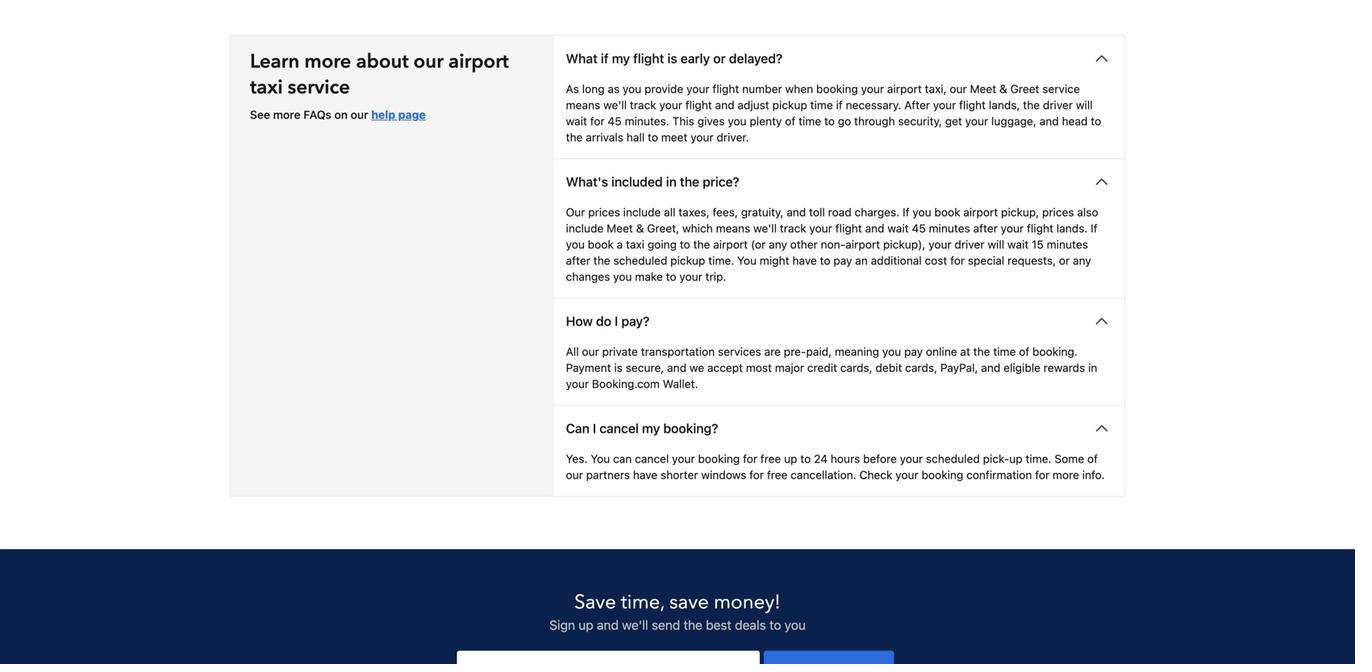 Task type: describe. For each thing, give the bounding box(es) containing it.
gives
[[697, 115, 725, 128]]

save
[[669, 590, 709, 616]]

in inside dropdown button
[[666, 174, 677, 190]]

your up cost
[[929, 238, 952, 251]]

taxi inside learn more about our airport taxi service see more faqs on our help page
[[250, 74, 283, 101]]

plenty
[[750, 115, 782, 128]]

save time, save money! sign up and we'll send the best deals to you
[[549, 590, 806, 633]]

how do i pay?
[[566, 314, 650, 329]]

will inside the our prices include all taxes, fees, gratuity, and toll road charges. if you book airport pickup, prices also include meet & greet, which means we'll track your flight and wait 45 minutes after your flight lands. if you book a taxi going to the airport (or any other non-airport pickup), your driver will wait 15 minutes after the scheduled pickup time. you might have to pay an additional cost for special requests, or any changes you make to your trip.
[[988, 238, 1004, 251]]

for up the "windows"
[[743, 453, 757, 466]]

2 vertical spatial booking
[[922, 469, 963, 482]]

our inside as long as you provide your flight number when booking your airport taxi, our meet & greet service means we'll track your flight and adjust pickup time if necessary. after your flight lands, the driver will wait for 45 minutes. this gives you plenty of time to go through security, get your luggage, and head to the arrivals hall to meet your driver.
[[950, 82, 967, 96]]

2 horizontal spatial wait
[[1007, 238, 1029, 251]]

your up shorter
[[672, 453, 695, 466]]

(or
[[751, 238, 766, 251]]

your inside 'all our private transportation services are pre-paid, meaning you pay online at the time of booking. payment is secure, and we accept most major credit cards, debit cards, paypal, and eligible rewards in your booking.com wallet.'
[[566, 378, 589, 391]]

you up pickup),
[[913, 206, 931, 219]]

and up gives in the right of the page
[[715, 99, 735, 112]]

what if my flight is early or delayed?
[[566, 51, 783, 66]]

minutes.
[[625, 115, 669, 128]]

1 vertical spatial wait
[[888, 222, 909, 235]]

0 horizontal spatial after
[[566, 254, 590, 268]]

booking?
[[663, 421, 718, 437]]

i inside dropdown button
[[615, 314, 618, 329]]

to right head on the right top of page
[[1091, 115, 1101, 128]]

help page link
[[371, 108, 426, 122]]

adjust
[[738, 99, 769, 112]]

do
[[596, 314, 611, 329]]

the left 'arrivals'
[[566, 131, 583, 144]]

your down the provide
[[659, 99, 682, 112]]

scheduled inside the our prices include all taxes, fees, gratuity, and toll road charges. if you book airport pickup, prices also include meet & greet, which means we'll track your flight and wait 45 minutes after your flight lands. if you book a taxi going to the airport (or any other non-airport pickup), your driver will wait 15 minutes after the scheduled pickup time. you might have to pay an additional cost for special requests, or any changes you make to your trip.
[[613, 254, 667, 268]]

your down gives in the right of the page
[[691, 131, 714, 144]]

1 vertical spatial any
[[1073, 254, 1091, 268]]

get
[[945, 115, 962, 128]]

page
[[398, 108, 426, 122]]

the inside dropdown button
[[680, 174, 699, 190]]

service inside learn more about our airport taxi service see more faqs on our help page
[[288, 74, 350, 101]]

meet inside as long as you provide your flight number when booking your airport taxi, our meet & greet service means we'll track your flight and adjust pickup time if necessary. after your flight lands, the driver will wait for 45 minutes. this gives you plenty of time to go through security, get your luggage, and head to the arrivals hall to meet your driver.
[[970, 82, 996, 96]]

if inside as long as you provide your flight number when booking your airport taxi, our meet & greet service means we'll track your flight and adjust pickup time if necessary. after your flight lands, the driver will wait for 45 minutes. this gives you plenty of time to go through security, get your luggage, and head to the arrivals hall to meet your driver.
[[836, 99, 843, 112]]

pay inside the our prices include all taxes, fees, gratuity, and toll road charges. if you book airport pickup, prices also include meet & greet, which means we'll track your flight and wait 45 minutes after your flight lands. if you book a taxi going to the airport (or any other non-airport pickup), your driver will wait 15 minutes after the scheduled pickup time. you might have to pay an additional cost for special requests, or any changes you make to your trip.
[[834, 254, 852, 268]]

accept
[[707, 362, 743, 375]]

greet
[[1010, 82, 1039, 96]]

of inside the yes. you can cancel your booking for free up to 24 hours before your scheduled pick-up time. some of our partners have shorter windows for free cancellation. check your booking confirmation for more info.
[[1087, 453, 1098, 466]]

yes. you can cancel your booking for free up to 24 hours before your scheduled pick-up time. some of our partners have shorter windows for free cancellation. check your booking confirmation for more info.
[[566, 453, 1105, 482]]

and inside save time, save money! sign up and we'll send the best deals to you
[[597, 618, 619, 633]]

time. inside the yes. you can cancel your booking for free up to 24 hours before your scheduled pick-up time. some of our partners have shorter windows for free cancellation. check your booking confirmation for more info.
[[1026, 453, 1052, 466]]

save
[[574, 590, 616, 616]]

1 horizontal spatial book
[[934, 206, 960, 219]]

our right "on"
[[351, 108, 368, 122]]

before
[[863, 453, 897, 466]]

1 prices from the left
[[588, 206, 620, 219]]

you inside the our prices include all taxes, fees, gratuity, and toll road charges. if you book airport pickup, prices also include meet & greet, which means we'll track your flight and wait 45 minutes after your flight lands. if you book a taxi going to the airport (or any other non-airport pickup), your driver will wait 15 minutes after the scheduled pickup time. you might have to pay an additional cost for special requests, or any changes you make to your trip.
[[737, 254, 757, 268]]

how
[[566, 314, 593, 329]]

trip.
[[705, 270, 726, 284]]

greet,
[[647, 222, 679, 235]]

1 vertical spatial free
[[767, 469, 788, 482]]

0 vertical spatial minutes
[[929, 222, 970, 235]]

road
[[828, 206, 852, 219]]

wallet.
[[663, 378, 698, 391]]

paid,
[[806, 345, 832, 359]]

and left "eligible" on the right bottom
[[981, 362, 1001, 375]]

all
[[566, 345, 579, 359]]

check
[[859, 469, 893, 482]]

what's included in the price?
[[566, 174, 739, 190]]

your down taxi,
[[933, 99, 956, 112]]

gratuity,
[[741, 206, 784, 219]]

your down early
[[687, 82, 710, 96]]

your right before
[[900, 453, 923, 466]]

is inside 'all our private transportation services are pre-paid, meaning you pay online at the time of booking. payment is secure, and we accept most major credit cards, debit cards, paypal, and eligible rewards in your booking.com wallet.'
[[614, 362, 623, 375]]

learn
[[250, 49, 300, 75]]

0 vertical spatial include
[[623, 206, 661, 219]]

booking.
[[1033, 345, 1078, 359]]

cancel inside the yes. you can cancel your booking for free up to 24 hours before your scheduled pick-up time. some of our partners have shorter windows for free cancellation. check your booking confirmation for more info.
[[635, 453, 669, 466]]

your down pickup,
[[1001, 222, 1024, 235]]

can i cancel my booking? button
[[553, 406, 1124, 451]]

your up necessary.
[[861, 82, 884, 96]]

on
[[334, 108, 348, 122]]

number
[[742, 82, 782, 96]]

pickup,
[[1001, 206, 1039, 219]]

what
[[566, 51, 598, 66]]

flight up gives in the right of the page
[[685, 99, 712, 112]]

hall
[[627, 131, 645, 144]]

you down our on the top left of the page
[[566, 238, 585, 251]]

to down which
[[680, 238, 690, 251]]

flight inside dropdown button
[[633, 51, 664, 66]]

all our private transportation services are pre-paid, meaning you pay online at the time of booking. payment is secure, and we accept most major credit cards, debit cards, paypal, and eligible rewards in your booking.com wallet.
[[566, 345, 1097, 391]]

your right get
[[965, 115, 988, 128]]

early
[[681, 51, 710, 66]]

charges.
[[855, 206, 900, 219]]

the down greet
[[1023, 99, 1040, 112]]

and left head on the right top of page
[[1040, 115, 1059, 128]]

included
[[611, 174, 663, 190]]

the down which
[[693, 238, 710, 251]]

what's
[[566, 174, 608, 190]]

what if my flight is early or delayed? button
[[553, 36, 1124, 81]]

my inside what if my flight is early or delayed? dropdown button
[[612, 51, 630, 66]]

info.
[[1082, 469, 1105, 482]]

windows
[[701, 469, 746, 482]]

1 vertical spatial time
[[799, 115, 821, 128]]

0 vertical spatial any
[[769, 238, 787, 251]]

price?
[[703, 174, 739, 190]]

taxi inside the our prices include all taxes, fees, gratuity, and toll road charges. if you book airport pickup, prices also include meet & greet, which means we'll track your flight and wait 45 minutes after your flight lands. if you book a taxi going to the airport (or any other non-airport pickup), your driver will wait 15 minutes after the scheduled pickup time. you might have to pay an additional cost for special requests, or any changes you make to your trip.
[[626, 238, 644, 251]]

an
[[855, 254, 868, 268]]

best
[[706, 618, 732, 633]]

arrivals
[[586, 131, 623, 144]]

eligible
[[1004, 362, 1041, 375]]

2 horizontal spatial up
[[1009, 453, 1023, 466]]

most
[[746, 362, 772, 375]]

as
[[566, 82, 579, 96]]

1 horizontal spatial up
[[784, 453, 797, 466]]

and down transportation
[[667, 362, 687, 375]]

when
[[785, 82, 813, 96]]

security,
[[898, 115, 942, 128]]

1 vertical spatial include
[[566, 222, 604, 235]]

you up driver.
[[728, 115, 747, 128]]

to left go
[[824, 115, 835, 128]]

airport inside as long as you provide your flight number when booking your airport taxi, our meet & greet service means we'll track your flight and adjust pickup time if necessary. after your flight lands, the driver will wait for 45 minutes. this gives you plenty of time to go through security, get your luggage, and head to the arrivals hall to meet your driver.
[[887, 82, 922, 96]]

time. inside the our prices include all taxes, fees, gratuity, and toll road charges. if you book airport pickup, prices also include meet & greet, which means we'll track your flight and wait 45 minutes after your flight lands. if you book a taxi going to the airport (or any other non-airport pickup), your driver will wait 15 minutes after the scheduled pickup time. you might have to pay an additional cost for special requests, or any changes you make to your trip.
[[708, 254, 734, 268]]

other
[[790, 238, 818, 251]]

your right check
[[896, 469, 919, 482]]

if inside dropdown button
[[601, 51, 609, 66]]

and left the toll
[[787, 206, 806, 219]]

to right make at left top
[[666, 270, 676, 284]]

we'll inside save time, save money! sign up and we'll send the best deals to you
[[622, 618, 648, 633]]

1 horizontal spatial minutes
[[1047, 238, 1088, 251]]

sign
[[549, 618, 575, 633]]

to inside save time, save money! sign up and we'll send the best deals to you
[[769, 618, 781, 633]]

1 vertical spatial if
[[1091, 222, 1098, 235]]

pickup inside the our prices include all taxes, fees, gratuity, and toll road charges. if you book airport pickup, prices also include meet & greet, which means we'll track your flight and wait 45 minutes after your flight lands. if you book a taxi going to the airport (or any other non-airport pickup), your driver will wait 15 minutes after the scheduled pickup time. you might have to pay an additional cost for special requests, or any changes you make to your trip.
[[670, 254, 705, 268]]

1 cards, from the left
[[840, 362, 873, 375]]

for inside the our prices include all taxes, fees, gratuity, and toll road charges. if you book airport pickup, prices also include meet & greet, which means we'll track your flight and wait 45 minutes after your flight lands. if you book a taxi going to the airport (or any other non-airport pickup), your driver will wait 15 minutes after the scheduled pickup time. you might have to pay an additional cost for special requests, or any changes you make to your trip.
[[950, 254, 965, 268]]

after
[[904, 99, 930, 112]]

flight up adjust
[[713, 82, 739, 96]]

our
[[566, 206, 585, 219]]

help
[[371, 108, 395, 122]]

our inside 'all our private transportation services are pre-paid, meaning you pay online at the time of booking. payment is secure, and we accept most major credit cards, debit cards, paypal, and eligible rewards in your booking.com wallet.'
[[582, 345, 599, 359]]

meet
[[661, 131, 688, 144]]

some
[[1055, 453, 1084, 466]]

our right about
[[414, 49, 444, 75]]

cancel inside dropdown button
[[600, 421, 639, 437]]

pickup),
[[883, 238, 926, 251]]

also
[[1077, 206, 1098, 219]]

airport inside learn more about our airport taxi service see more faqs on our help page
[[448, 49, 509, 75]]

hours
[[831, 453, 860, 466]]

the up changes
[[593, 254, 610, 268]]

long
[[582, 82, 605, 96]]

to inside the yes. you can cancel your booking for free up to 24 hours before your scheduled pick-up time. some of our partners have shorter windows for free cancellation. check your booking confirmation for more info.
[[800, 453, 811, 466]]

for right confirmation
[[1035, 469, 1050, 482]]

necessary.
[[846, 99, 901, 112]]

or inside the our prices include all taxes, fees, gratuity, and toll road charges. if you book airport pickup, prices also include meet & greet, which means we'll track your flight and wait 45 minutes after your flight lands. if you book a taxi going to the airport (or any other non-airport pickup), your driver will wait 15 minutes after the scheduled pickup time. you might have to pay an additional cost for special requests, or any changes you make to your trip.
[[1059, 254, 1070, 268]]

deals
[[735, 618, 766, 633]]

transportation
[[641, 345, 715, 359]]

45 inside the our prices include all taxes, fees, gratuity, and toll road charges. if you book airport pickup, prices also include meet & greet, which means we'll track your flight and wait 45 minutes after your flight lands. if you book a taxi going to the airport (or any other non-airport pickup), your driver will wait 15 minutes after the scheduled pickup time. you might have to pay an additional cost for special requests, or any changes you make to your trip.
[[912, 222, 926, 235]]

special
[[968, 254, 1004, 268]]

pickup inside as long as you provide your flight number when booking your airport taxi, our meet & greet service means we'll track your flight and adjust pickup time if necessary. after your flight lands, the driver will wait for 45 minutes. this gives you plenty of time to go through security, get your luggage, and head to the arrivals hall to meet your driver.
[[772, 99, 807, 112]]

1 horizontal spatial after
[[973, 222, 998, 235]]

24
[[814, 453, 828, 466]]

confirmation
[[966, 469, 1032, 482]]

through
[[854, 115, 895, 128]]

services
[[718, 345, 761, 359]]

0 horizontal spatial booking
[[698, 453, 740, 466]]

pick-
[[983, 453, 1009, 466]]

fees,
[[713, 206, 738, 219]]

& inside as long as you provide your flight number when booking your airport taxi, our meet & greet service means we'll track your flight and adjust pickup time if necessary. after your flight lands, the driver will wait for 45 minutes. this gives you plenty of time to go through security, get your luggage, and head to the arrivals hall to meet your driver.
[[999, 82, 1007, 96]]

how do i pay? element
[[553, 344, 1124, 406]]

1 vertical spatial more
[[273, 108, 300, 122]]



Task type: vqa. For each thing, say whether or not it's contained in the screenshot.


Task type: locate. For each thing, give the bounding box(es) containing it.
will inside as long as you provide your flight number when booking your airport taxi, our meet & greet service means we'll track your flight and adjust pickup time if necessary. after your flight lands, the driver will wait for 45 minutes. this gives you plenty of time to go through security, get your luggage, and head to the arrivals hall to meet your driver.
[[1076, 99, 1093, 112]]

the up taxes,
[[680, 174, 699, 190]]

up up confirmation
[[1009, 453, 1023, 466]]

15
[[1032, 238, 1044, 251]]

0 horizontal spatial in
[[666, 174, 677, 190]]

pay left an
[[834, 254, 852, 268]]

2 horizontal spatial more
[[1053, 469, 1079, 482]]

0 vertical spatial booking
[[816, 82, 858, 96]]

booking left confirmation
[[922, 469, 963, 482]]

1 vertical spatial after
[[566, 254, 590, 268]]

2 vertical spatial of
[[1087, 453, 1098, 466]]

1 vertical spatial will
[[988, 238, 1004, 251]]

as
[[608, 82, 620, 96]]

flight down 'road'
[[835, 222, 862, 235]]

track inside the our prices include all taxes, fees, gratuity, and toll road charges. if you book airport pickup, prices also include meet & greet, which means we'll track your flight and wait 45 minutes after your flight lands. if you book a taxi going to the airport (or any other non-airport pickup), your driver will wait 15 minutes after the scheduled pickup time. you might have to pay an additional cost for special requests, or any changes you make to your trip.
[[780, 222, 806, 235]]

service up faqs
[[288, 74, 350, 101]]

1 vertical spatial of
[[1019, 345, 1030, 359]]

as long as you provide your flight number when booking your airport taxi, our meet & greet service means we'll track your flight and adjust pickup time if necessary. after your flight lands, the driver will wait for 45 minutes. this gives you plenty of time to go through security, get your luggage, and head to the arrivals hall to meet your driver.
[[566, 82, 1101, 144]]

might
[[760, 254, 789, 268]]

if down also
[[1091, 222, 1098, 235]]

or inside dropdown button
[[713, 51, 726, 66]]

if
[[601, 51, 609, 66], [836, 99, 843, 112]]

all
[[664, 206, 676, 219]]

1 vertical spatial meet
[[607, 222, 633, 235]]

1 horizontal spatial in
[[1088, 362, 1097, 375]]

more right learn
[[304, 49, 351, 75]]

online
[[926, 345, 957, 359]]

0 vertical spatial 45
[[608, 115, 622, 128]]

1 horizontal spatial if
[[1091, 222, 1098, 235]]

0 horizontal spatial 45
[[608, 115, 622, 128]]

2 vertical spatial wait
[[1007, 238, 1029, 251]]

0 horizontal spatial up
[[579, 618, 593, 633]]

0 vertical spatial more
[[304, 49, 351, 75]]

1 vertical spatial we'll
[[753, 222, 777, 235]]

1 horizontal spatial will
[[1076, 99, 1093, 112]]

service inside as long as you provide your flight number when booking your airport taxi, our meet & greet service means we'll track your flight and adjust pickup time if necessary. after your flight lands, the driver will wait for 45 minutes. this gives you plenty of time to go through security, get your luggage, and head to the arrivals hall to meet your driver.
[[1042, 82, 1080, 96]]

driver
[[1043, 99, 1073, 112], [955, 238, 985, 251]]

time.
[[708, 254, 734, 268], [1026, 453, 1052, 466]]

0 horizontal spatial &
[[636, 222, 644, 235]]

0 horizontal spatial include
[[566, 222, 604, 235]]

will up special
[[988, 238, 1004, 251]]

0 vertical spatial means
[[566, 99, 600, 112]]

1 horizontal spatial wait
[[888, 222, 909, 235]]

i right can
[[593, 421, 596, 437]]

you inside 'all our private transportation services are pre-paid, meaning you pay online at the time of booking. payment is secure, and we accept most major credit cards, debit cards, paypal, and eligible rewards in your booking.com wallet.'
[[882, 345, 901, 359]]

you left make at left top
[[613, 270, 632, 284]]

luggage,
[[991, 115, 1037, 128]]

taxi
[[250, 74, 283, 101], [626, 238, 644, 251]]

after up changes
[[566, 254, 590, 268]]

0 horizontal spatial track
[[630, 99, 656, 112]]

0 vertical spatial free
[[760, 453, 781, 466]]

0 horizontal spatial time.
[[708, 254, 734, 268]]

1 vertical spatial track
[[780, 222, 806, 235]]

see
[[250, 108, 270, 122]]

book up cost
[[934, 206, 960, 219]]

we'll down gratuity,
[[753, 222, 777, 235]]

cards, down online
[[905, 362, 937, 375]]

cancel up can
[[600, 421, 639, 437]]

for inside as long as you provide your flight number when booking your airport taxi, our meet & greet service means we'll track your flight and adjust pickup time if necessary. after your flight lands, the driver will wait for 45 minutes. this gives you plenty of time to go through security, get your luggage, and head to the arrivals hall to meet your driver.
[[590, 115, 605, 128]]

time inside 'all our private transportation services are pre-paid, meaning you pay online at the time of booking. payment is secure, and we accept most major credit cards, debit cards, paypal, and eligible rewards in your booking.com wallet.'
[[993, 345, 1016, 359]]

0 horizontal spatial driver
[[955, 238, 985, 251]]

means down the fees,
[[716, 222, 750, 235]]

free left "24"
[[760, 453, 781, 466]]

1 vertical spatial my
[[642, 421, 660, 437]]

1 horizontal spatial 45
[[912, 222, 926, 235]]

lands.
[[1057, 222, 1088, 235]]

and down save
[[597, 618, 619, 633]]

meet inside the our prices include all taxes, fees, gratuity, and toll road charges. if you book airport pickup, prices also include meet & greet, which means we'll track your flight and wait 45 minutes after your flight lands. if you book a taxi going to the airport (or any other non-airport pickup), your driver will wait 15 minutes after the scheduled pickup time. you might have to pay an additional cost for special requests, or any changes you make to your trip.
[[607, 222, 633, 235]]

major
[[775, 362, 804, 375]]

the right 'at' on the bottom
[[973, 345, 990, 359]]

we'll down time,
[[622, 618, 648, 633]]

0 vertical spatial or
[[713, 51, 726, 66]]

to down non-
[[820, 254, 830, 268]]

head
[[1062, 115, 1088, 128]]

my left booking?
[[642, 421, 660, 437]]

0 horizontal spatial if
[[903, 206, 910, 219]]

i right the do
[[615, 314, 618, 329]]

0 horizontal spatial minutes
[[929, 222, 970, 235]]

45 up 'arrivals'
[[608, 115, 622, 128]]

means inside as long as you provide your flight number when booking your airport taxi, our meet & greet service means we'll track your flight and adjust pickup time if necessary. after your flight lands, the driver will wait for 45 minutes. this gives you plenty of time to go through security, get your luggage, and head to the arrivals hall to meet your driver.
[[566, 99, 600, 112]]

you right as
[[623, 82, 641, 96]]

track inside as long as you provide your flight number when booking your airport taxi, our meet & greet service means we'll track your flight and adjust pickup time if necessary. after your flight lands, the driver will wait for 45 minutes. this gives you plenty of time to go through security, get your luggage, and head to the arrivals hall to meet your driver.
[[630, 99, 656, 112]]

track up minutes.
[[630, 99, 656, 112]]

0 vertical spatial book
[[934, 206, 960, 219]]

your down the toll
[[809, 222, 832, 235]]

cards, down the "meaning"
[[840, 362, 873, 375]]

1 vertical spatial pickup
[[670, 254, 705, 268]]

driver up head on the right top of page
[[1043, 99, 1073, 112]]

cancel right can
[[635, 453, 669, 466]]

or
[[713, 51, 726, 66], [1059, 254, 1070, 268]]

wait left 15
[[1007, 238, 1029, 251]]

1 vertical spatial book
[[588, 238, 614, 251]]

what's included in the price? button
[[553, 159, 1124, 205]]

our
[[414, 49, 444, 75], [950, 82, 967, 96], [351, 108, 368, 122], [582, 345, 599, 359], [566, 469, 583, 482]]

driver inside the our prices include all taxes, fees, gratuity, and toll road charges. if you book airport pickup, prices also include meet & greet, which means we'll track your flight and wait 45 minutes after your flight lands. if you book a taxi going to the airport (or any other non-airport pickup), your driver will wait 15 minutes after the scheduled pickup time. you might have to pay an additional cost for special requests, or any changes you make to your trip.
[[955, 238, 985, 251]]

you down (or
[[737, 254, 757, 268]]

pay inside 'all our private transportation services are pre-paid, meaning you pay online at the time of booking. payment is secure, and we accept most major credit cards, debit cards, paypal, and eligible rewards in your booking.com wallet.'
[[904, 345, 923, 359]]

1 horizontal spatial is
[[667, 51, 677, 66]]

1 vertical spatial is
[[614, 362, 623, 375]]

make
[[635, 270, 663, 284]]

0 horizontal spatial book
[[588, 238, 614, 251]]

non-
[[821, 238, 846, 251]]

1 horizontal spatial my
[[642, 421, 660, 437]]

more right the see
[[273, 108, 300, 122]]

0 horizontal spatial prices
[[588, 206, 620, 219]]

0 horizontal spatial service
[[288, 74, 350, 101]]

wait up pickup),
[[888, 222, 909, 235]]

how do i pay? button
[[553, 299, 1124, 344]]

of
[[785, 115, 796, 128], [1019, 345, 1030, 359], [1087, 453, 1098, 466]]

to left "24"
[[800, 453, 811, 466]]

airport
[[448, 49, 509, 75], [887, 82, 922, 96], [963, 206, 998, 219], [713, 238, 748, 251], [846, 238, 880, 251]]

booking inside as long as you provide your flight number when booking your airport taxi, our meet & greet service means we'll track your flight and adjust pickup time if necessary. after your flight lands, the driver will wait for 45 minutes. this gives you plenty of time to go through security, get your luggage, and head to the arrivals hall to meet your driver.
[[816, 82, 858, 96]]

what if my flight is early or delayed? element
[[553, 81, 1124, 159]]

flight up get
[[959, 99, 986, 112]]

0 vertical spatial of
[[785, 115, 796, 128]]

can
[[566, 421, 590, 437]]

in inside 'all our private transportation services are pre-paid, meaning you pay online at the time of booking. payment is secure, and we accept most major credit cards, debit cards, paypal, and eligible rewards in your booking.com wallet.'
[[1088, 362, 1097, 375]]

0 horizontal spatial i
[[593, 421, 596, 437]]

2 prices from the left
[[1042, 206, 1074, 219]]

scheduled inside the yes. you can cancel your booking for free up to 24 hours before your scheduled pick-up time. some of our partners have shorter windows for free cancellation. check your booking confirmation for more info.
[[926, 453, 980, 466]]

driver.
[[717, 131, 749, 144]]

delayed?
[[729, 51, 783, 66]]

prices up lands.
[[1042, 206, 1074, 219]]

and down charges. on the right of page
[[865, 222, 885, 235]]

1 vertical spatial 45
[[912, 222, 926, 235]]

taxi,
[[925, 82, 947, 96]]

2 vertical spatial more
[[1053, 469, 1079, 482]]

any
[[769, 238, 787, 251], [1073, 254, 1091, 268]]

up inside save time, save money! sign up and we'll send the best deals to you
[[579, 618, 593, 633]]

meet up lands,
[[970, 82, 996, 96]]

1 vertical spatial &
[[636, 222, 644, 235]]

to down minutes.
[[648, 131, 658, 144]]

0 horizontal spatial cards,
[[840, 362, 873, 375]]

1 horizontal spatial have
[[792, 254, 817, 268]]

1 horizontal spatial means
[[716, 222, 750, 235]]

changes
[[566, 270, 610, 284]]

0 horizontal spatial meet
[[607, 222, 633, 235]]

2 cards, from the left
[[905, 362, 937, 375]]

0 horizontal spatial any
[[769, 238, 787, 251]]

what's included in the price? element
[[553, 205, 1124, 298]]

you inside the yes. you can cancel your booking for free up to 24 hours before your scheduled pick-up time. some of our partners have shorter windows for free cancellation. check your booking confirmation for more info.
[[591, 453, 610, 466]]

will up head on the right top of page
[[1076, 99, 1093, 112]]

1 vertical spatial have
[[633, 469, 658, 482]]

after
[[973, 222, 998, 235], [566, 254, 590, 268]]

wait inside as long as you provide your flight number when booking your airport taxi, our meet & greet service means we'll track your flight and adjust pickup time if necessary. after your flight lands, the driver will wait for 45 minutes. this gives you plenty of time to go through security, get your luggage, and head to the arrivals hall to meet your driver.
[[566, 115, 587, 128]]

or right requests,
[[1059, 254, 1070, 268]]

for right cost
[[950, 254, 965, 268]]

include down our on the top left of the page
[[566, 222, 604, 235]]

more down 'some'
[[1053, 469, 1079, 482]]

yes.
[[566, 453, 588, 466]]

prices right our on the top left of the page
[[588, 206, 620, 219]]

scheduled left pick-
[[926, 453, 980, 466]]

booking down what if my flight is early or delayed? dropdown button
[[816, 82, 858, 96]]

private
[[602, 345, 638, 359]]

include up greet, in the top of the page
[[623, 206, 661, 219]]

to
[[824, 115, 835, 128], [1091, 115, 1101, 128], [648, 131, 658, 144], [680, 238, 690, 251], [820, 254, 830, 268], [666, 270, 676, 284], [800, 453, 811, 466], [769, 618, 781, 633]]

45 inside as long as you provide your flight number when booking your airport taxi, our meet & greet service means we'll track your flight and adjust pickup time if necessary. after your flight lands, the driver will wait for 45 minutes. this gives you plenty of time to go through security, get your luggage, and head to the arrivals hall to meet your driver.
[[608, 115, 622, 128]]

scheduled
[[613, 254, 667, 268], [926, 453, 980, 466]]

money!
[[714, 590, 781, 616]]

means inside the our prices include all taxes, fees, gratuity, and toll road charges. if you book airport pickup, prices also include meet & greet, which means we'll track your flight and wait 45 minutes after your flight lands. if you book a taxi going to the airport (or any other non-airport pickup), your driver will wait 15 minutes after the scheduled pickup time. you might have to pay an additional cost for special requests, or any changes you make to your trip.
[[716, 222, 750, 235]]

a
[[617, 238, 623, 251]]

for up 'arrivals'
[[590, 115, 605, 128]]

0 vertical spatial i
[[615, 314, 618, 329]]

1 horizontal spatial track
[[780, 222, 806, 235]]

1 horizontal spatial time.
[[1026, 453, 1052, 466]]

0 horizontal spatial scheduled
[[613, 254, 667, 268]]

going
[[648, 238, 677, 251]]

0 vertical spatial will
[[1076, 99, 1093, 112]]

the inside save time, save money! sign up and we'll send the best deals to you
[[684, 618, 703, 633]]

track
[[630, 99, 656, 112], [780, 222, 806, 235]]

can i cancel my booking? element
[[553, 451, 1124, 497]]

1 horizontal spatial if
[[836, 99, 843, 112]]

payment
[[566, 362, 611, 375]]

we'll inside the our prices include all taxes, fees, gratuity, and toll road charges. if you book airport pickup, prices also include meet & greet, which means we'll track your flight and wait 45 minutes after your flight lands. if you book a taxi going to the airport (or any other non-airport pickup), your driver will wait 15 minutes after the scheduled pickup time. you might have to pay an additional cost for special requests, or any changes you make to your trip.
[[753, 222, 777, 235]]

i inside dropdown button
[[593, 421, 596, 437]]

taxes,
[[679, 206, 710, 219]]

0 horizontal spatial pickup
[[670, 254, 705, 268]]

0 vertical spatial if
[[903, 206, 910, 219]]

we'll inside as long as you provide your flight number when booking your airport taxi, our meet & greet service means we'll track your flight and adjust pickup time if necessary. after your flight lands, the driver will wait for 45 minutes. this gives you plenty of time to go through security, get your luggage, and head to the arrivals hall to meet your driver.
[[603, 99, 627, 112]]

cost
[[925, 254, 947, 268]]

secure,
[[626, 362, 664, 375]]

lands,
[[989, 99, 1020, 112]]

0 vertical spatial cancel
[[600, 421, 639, 437]]

any down lands.
[[1073, 254, 1091, 268]]

time. up trip.
[[708, 254, 734, 268]]

time,
[[621, 590, 665, 616]]

scheduled up make at left top
[[613, 254, 667, 268]]

0 vertical spatial driver
[[1043, 99, 1073, 112]]

your
[[687, 82, 710, 96], [861, 82, 884, 96], [659, 99, 682, 112], [933, 99, 956, 112], [965, 115, 988, 128], [691, 131, 714, 144], [809, 222, 832, 235], [1001, 222, 1024, 235], [929, 238, 952, 251], [679, 270, 702, 284], [566, 378, 589, 391], [672, 453, 695, 466], [900, 453, 923, 466], [896, 469, 919, 482]]

0 vertical spatial my
[[612, 51, 630, 66]]

taxi right a
[[626, 238, 644, 251]]

if up go
[[836, 99, 843, 112]]

0 vertical spatial time.
[[708, 254, 734, 268]]

0 vertical spatial have
[[792, 254, 817, 268]]

have down other
[[792, 254, 817, 268]]

0 vertical spatial is
[[667, 51, 677, 66]]

my
[[612, 51, 630, 66], [642, 421, 660, 437]]

1 horizontal spatial meet
[[970, 82, 996, 96]]

in right rewards
[[1088, 362, 1097, 375]]

&
[[999, 82, 1007, 96], [636, 222, 644, 235]]

1 horizontal spatial i
[[615, 314, 618, 329]]

Your email address email field
[[457, 652, 760, 665]]

booking.com
[[592, 378, 660, 391]]

if right what at the left top
[[601, 51, 609, 66]]

learn more about our airport taxi service see more faqs on our help page
[[250, 49, 509, 122]]

you up debit
[[882, 345, 901, 359]]

paypal,
[[940, 362, 978, 375]]

1 vertical spatial cancel
[[635, 453, 669, 466]]

1 vertical spatial pay
[[904, 345, 923, 359]]

more
[[304, 49, 351, 75], [273, 108, 300, 122], [1053, 469, 1079, 482]]

of up "eligible" on the right bottom
[[1019, 345, 1030, 359]]

2 horizontal spatial booking
[[922, 469, 963, 482]]

any up the might
[[769, 238, 787, 251]]

meet up a
[[607, 222, 633, 235]]

1 horizontal spatial cards,
[[905, 362, 937, 375]]

& inside the our prices include all taxes, fees, gratuity, and toll road charges. if you book airport pickup, prices also include meet & greet, which means we'll track your flight and wait 45 minutes after your flight lands. if you book a taxi going to the airport (or any other non-airport pickup), your driver will wait 15 minutes after the scheduled pickup time. you might have to pay an additional cost for special requests, or any changes you make to your trip.
[[636, 222, 644, 235]]

driver inside as long as you provide your flight number when booking your airport taxi, our meet & greet service means we'll track your flight and adjust pickup time if necessary. after your flight lands, the driver will wait for 45 minutes. this gives you plenty of time to go through security, get your luggage, and head to the arrivals hall to meet your driver.
[[1043, 99, 1073, 112]]

and
[[715, 99, 735, 112], [1040, 115, 1059, 128], [787, 206, 806, 219], [865, 222, 885, 235], [667, 362, 687, 375], [981, 362, 1001, 375], [597, 618, 619, 633]]

can i cancel my booking?
[[566, 421, 718, 437]]

1 vertical spatial minutes
[[1047, 238, 1088, 251]]

0 vertical spatial scheduled
[[613, 254, 667, 268]]

of inside 'all our private transportation services are pre-paid, meaning you pay online at the time of booking. payment is secure, and we accept most major credit cards, debit cards, paypal, and eligible rewards in your booking.com wallet.'
[[1019, 345, 1030, 359]]

toll
[[809, 206, 825, 219]]

have inside the our prices include all taxes, fees, gratuity, and toll road charges. if you book airport pickup, prices also include meet & greet, which means we'll track your flight and wait 45 minutes after your flight lands. if you book a taxi going to the airport (or any other non-airport pickup), your driver will wait 15 minutes after the scheduled pickup time. you might have to pay an additional cost for special requests, or any changes you make to your trip.
[[792, 254, 817, 268]]

pickup down going at left
[[670, 254, 705, 268]]

requests,
[[1008, 254, 1056, 268]]

1 horizontal spatial of
[[1019, 345, 1030, 359]]

1 horizontal spatial service
[[1042, 82, 1080, 96]]

are
[[764, 345, 781, 359]]

45 up pickup),
[[912, 222, 926, 235]]

0 vertical spatial after
[[973, 222, 998, 235]]

0 horizontal spatial more
[[273, 108, 300, 122]]

your left trip.
[[679, 270, 702, 284]]

0 vertical spatial pickup
[[772, 99, 807, 112]]

meaning
[[835, 345, 879, 359]]

at
[[960, 345, 970, 359]]

0 horizontal spatial wait
[[566, 115, 587, 128]]

our inside the yes. you can cancel your booking for free up to 24 hours before your scheduled pick-up time. some of our partners have shorter windows for free cancellation. check your booking confirmation for more info.
[[566, 469, 583, 482]]

for
[[590, 115, 605, 128], [950, 254, 965, 268], [743, 453, 757, 466], [749, 469, 764, 482], [1035, 469, 1050, 482]]

& left greet, in the top of the page
[[636, 222, 644, 235]]

our prices include all taxes, fees, gratuity, and toll road charges. if you book airport pickup, prices also include meet & greet, which means we'll track your flight and wait 45 minutes after your flight lands. if you book a taxi going to the airport (or any other non-airport pickup), your driver will wait 15 minutes after the scheduled pickup time. you might have to pay an additional cost for special requests, or any changes you make to your trip.
[[566, 206, 1098, 284]]

1 horizontal spatial pay
[[904, 345, 923, 359]]

our down yes.
[[566, 469, 583, 482]]

the inside 'all our private transportation services are pre-paid, meaning you pay online at the time of booking. payment is secure, and we accept most major credit cards, debit cards, paypal, and eligible rewards in your booking.com wallet.'
[[973, 345, 990, 359]]

your down payment
[[566, 378, 589, 391]]

is left early
[[667, 51, 677, 66]]

wait up 'arrivals'
[[566, 115, 587, 128]]

of right plenty
[[785, 115, 796, 128]]

0 horizontal spatial my
[[612, 51, 630, 66]]

is inside dropdown button
[[667, 51, 677, 66]]

of inside as long as you provide your flight number when booking your airport taxi, our meet & greet service means we'll track your flight and adjust pickup time if necessary. after your flight lands, the driver will wait for 45 minutes. this gives you plenty of time to go through security, get your luggage, and head to the arrivals hall to meet your driver.
[[785, 115, 796, 128]]

i
[[615, 314, 618, 329], [593, 421, 596, 437]]

about
[[356, 49, 409, 75]]

my up as
[[612, 51, 630, 66]]

have inside the yes. you can cancel your booking for free up to 24 hours before your scheduled pick-up time. some of our partners have shorter windows for free cancellation. check your booking confirmation for more info.
[[633, 469, 658, 482]]

0 horizontal spatial will
[[988, 238, 1004, 251]]

our right taxi,
[[950, 82, 967, 96]]

in up "all" in the left of the page
[[666, 174, 677, 190]]

provide
[[645, 82, 683, 96]]

0 horizontal spatial is
[[614, 362, 623, 375]]

up right sign
[[579, 618, 593, 633]]

my inside can i cancel my booking? dropdown button
[[642, 421, 660, 437]]

have left shorter
[[633, 469, 658, 482]]

cancel
[[600, 421, 639, 437], [635, 453, 669, 466]]

for right the "windows"
[[749, 469, 764, 482]]

is
[[667, 51, 677, 66], [614, 362, 623, 375]]

if right charges. on the right of page
[[903, 206, 910, 219]]

flight up 15
[[1027, 222, 1054, 235]]

partners
[[586, 469, 630, 482]]

1 horizontal spatial any
[[1073, 254, 1091, 268]]

in
[[666, 174, 677, 190], [1088, 362, 1097, 375]]

cancellation.
[[791, 469, 856, 482]]

you inside save time, save money! sign up and we'll send the best deals to you
[[785, 618, 806, 633]]

0 vertical spatial we'll
[[603, 99, 627, 112]]

1 horizontal spatial driver
[[1043, 99, 1073, 112]]

more inside the yes. you can cancel your booking for free up to 24 hours before your scheduled pick-up time. some of our partners have shorter windows for free cancellation. check your booking confirmation for more info.
[[1053, 469, 1079, 482]]

0 vertical spatial in
[[666, 174, 677, 190]]

faqs
[[303, 108, 331, 122]]

0 vertical spatial time
[[810, 99, 833, 112]]

1 vertical spatial i
[[593, 421, 596, 437]]

0 vertical spatial &
[[999, 82, 1007, 96]]



